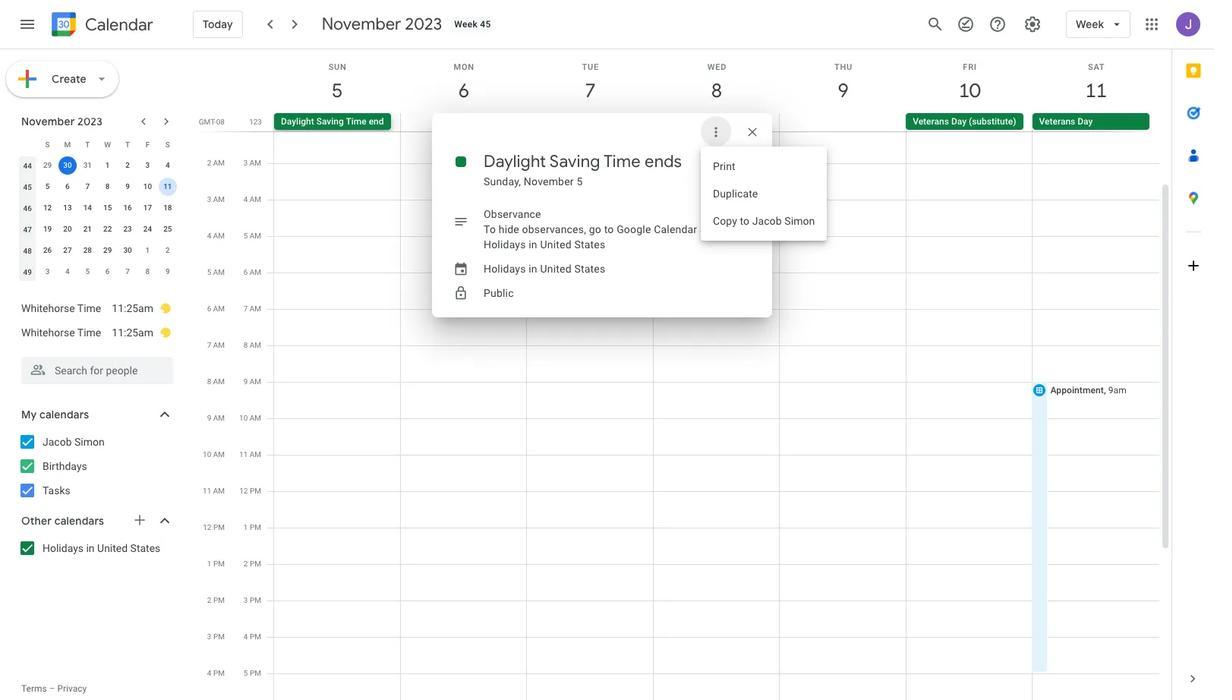 Task type: describe. For each thing, give the bounding box(es) containing it.
go
[[589, 223, 602, 235]]

w
[[104, 140, 111, 149]]

10 element
[[139, 178, 157, 196]]

simon inside menu
[[785, 215, 815, 227]]

1 horizontal spatial 4 pm
[[244, 633, 261, 641]]

12 inside 12 element
[[43, 204, 52, 212]]

8 inside wed 8
[[711, 78, 722, 103]]

44
[[23, 161, 32, 170]]

calendars for my calendars
[[39, 408, 89, 422]]

7 inside tue 7
[[584, 78, 595, 103]]

sat
[[1089, 62, 1106, 72]]

16 element
[[119, 199, 137, 217]]

other calendars
[[21, 514, 104, 528]]

settings menu image
[[1024, 15, 1042, 33]]

30 for 30 element
[[123, 246, 132, 254]]

row containing 12
[[17, 198, 178, 219]]

18
[[163, 204, 172, 212]]

45 inside row
[[23, 183, 32, 191]]

>
[[743, 223, 749, 235]]

1 horizontal spatial 2023
[[405, 14, 442, 35]]

tue 7
[[582, 62, 599, 103]]

29 for the october 29 "element" at the left top
[[43, 161, 52, 169]]

9am
[[1109, 385, 1127, 396]]

22
[[103, 225, 112, 233]]

1 vertical spatial 2 pm
[[207, 596, 225, 605]]

jacob simon
[[43, 436, 105, 448]]

duplicate
[[713, 188, 758, 200]]

–
[[49, 684, 55, 694]]

to inside observance to hide observances, go to google calendar settings > holidays in united states
[[604, 223, 614, 235]]

21 element
[[78, 220, 97, 239]]

26
[[43, 246, 52, 254]]

5 inside daylight saving time ends sunday, november 5
[[577, 175, 583, 188]]

december 3 element
[[38, 263, 57, 281]]

1 vertical spatial november 2023
[[21, 115, 103, 128]]

1 horizontal spatial 12
[[203, 523, 212, 532]]

2 whitehorse time from the top
[[21, 327, 101, 339]]

daylight saving time ends button
[[274, 113, 392, 130]]

my
[[21, 408, 37, 422]]

22 element
[[99, 220, 117, 239]]

13 element
[[58, 199, 77, 217]]

gmt-08
[[199, 118, 225, 126]]

daylight saving time ends
[[281, 116, 389, 127]]

0 vertical spatial 1 pm
[[244, 523, 261, 532]]

17
[[143, 204, 152, 212]]

mon 6
[[454, 62, 475, 103]]

today button
[[193, 6, 243, 43]]

30 for october 30, today element
[[63, 161, 72, 169]]

1 vertical spatial in
[[529, 263, 538, 275]]

1 vertical spatial 12 pm
[[203, 523, 225, 532]]

10 inside 10 element
[[143, 182, 152, 191]]

december 5 element
[[78, 263, 97, 281]]

1 horizontal spatial 3 am
[[244, 159, 261, 167]]

other
[[21, 514, 52, 528]]

day for veterans day (substitute)
[[952, 116, 967, 127]]

terms link
[[21, 684, 47, 694]]

my calendars button
[[3, 403, 188, 427]]

123
[[249, 118, 262, 126]]

1 horizontal spatial to
[[740, 215, 750, 227]]

31
[[83, 161, 92, 169]]

49
[[23, 268, 32, 276]]

time up the search for people text field
[[77, 327, 101, 339]]

4 inside 'element'
[[65, 267, 70, 276]]

0 horizontal spatial 2023
[[78, 115, 103, 128]]

daylight for daylight saving time ends
[[281, 116, 314, 127]]

10 link
[[953, 74, 988, 109]]

list containing whitehorse time
[[6, 290, 185, 351]]

sun
[[329, 62, 347, 72]]

other calendars button
[[3, 509, 188, 533]]

19
[[43, 225, 52, 233]]

wed 8
[[708, 62, 727, 103]]

0 horizontal spatial 11 am
[[203, 487, 225, 495]]

11 link
[[1079, 74, 1114, 109]]

terms – privacy
[[21, 684, 87, 694]]

veterans day (substitute) button
[[906, 113, 1024, 130]]

17 element
[[139, 199, 157, 217]]

2 horizontal spatial 12
[[239, 487, 248, 495]]

row containing 3
[[17, 261, 178, 283]]

december 9 element
[[159, 263, 177, 281]]

today
[[203, 17, 233, 31]]

0 horizontal spatial 4 am
[[207, 232, 225, 240]]

row containing 26
[[17, 240, 178, 261]]

to
[[484, 223, 496, 235]]

0 horizontal spatial 9 am
[[207, 414, 225, 422]]

privacy link
[[57, 684, 87, 694]]

privacy
[[57, 684, 87, 694]]

daylight saving time ends heading
[[484, 151, 682, 172]]

24
[[143, 225, 152, 233]]

wed
[[708, 62, 727, 72]]

0 vertical spatial 11 am
[[239, 450, 261, 459]]

,
[[1104, 385, 1107, 396]]

copy to jacob simon
[[713, 215, 815, 227]]

0 vertical spatial 6 am
[[244, 268, 261, 277]]

thu
[[835, 62, 853, 72]]

11 inside 11 element
[[163, 182, 172, 191]]

23
[[123, 225, 132, 233]]

appointment
[[1051, 385, 1104, 396]]

7 link
[[573, 74, 608, 109]]

december 7 element
[[119, 263, 137, 281]]

sunday,
[[484, 175, 521, 188]]

25 element
[[159, 220, 177, 239]]

1 vertical spatial november
[[21, 115, 75, 128]]

(substitute)
[[969, 116, 1017, 127]]

1 horizontal spatial november
[[322, 14, 401, 35]]

15 element
[[99, 199, 117, 217]]

settings
[[700, 223, 740, 235]]

my calendars
[[21, 408, 89, 422]]

2 11:25am from the top
[[112, 327, 153, 339]]

0 vertical spatial calendar
[[85, 14, 153, 35]]

5 pm
[[244, 669, 261, 678]]

2 vertical spatial states
[[130, 542, 161, 555]]

appointment , 9am
[[1051, 385, 1127, 396]]

28 element
[[78, 242, 97, 260]]

m
[[64, 140, 71, 149]]

1 t from the left
[[85, 140, 90, 149]]

1 horizontal spatial 7 am
[[244, 305, 261, 313]]

mon
[[454, 62, 475, 72]]

5 inside "sun 5"
[[331, 78, 342, 103]]

1 vertical spatial 1 pm
[[207, 560, 225, 568]]

15
[[103, 204, 112, 212]]

united inside observance to hide observances, go to google calendar settings > holidays in united states
[[540, 239, 572, 251]]

0 vertical spatial november 2023
[[322, 14, 442, 35]]

create
[[52, 72, 87, 86]]

veterans day button
[[1033, 113, 1150, 130]]

0 vertical spatial 12 pm
[[239, 487, 261, 495]]

row containing 29
[[17, 155, 178, 176]]

1 horizontal spatial 2 pm
[[244, 560, 261, 568]]

11 element
[[159, 178, 177, 196]]

column header inside november 2023 grid
[[17, 134, 38, 155]]

time inside button
[[346, 116, 367, 127]]

gmt-
[[199, 118, 216, 126]]

veterans for veterans day
[[1040, 116, 1076, 127]]

0 horizontal spatial 10 am
[[203, 450, 225, 459]]

f
[[146, 140, 150, 149]]

1 horizontal spatial 45
[[480, 19, 491, 30]]

my calendars list
[[3, 430, 188, 503]]

row containing appointment
[[267, 54, 1160, 700]]

december 6 element
[[99, 263, 117, 281]]

observance
[[484, 208, 541, 220]]

1 vertical spatial 3 pm
[[207, 633, 225, 641]]

0 horizontal spatial 8 am
[[207, 378, 225, 386]]

6 inside mon 6
[[458, 78, 468, 103]]

google
[[617, 223, 651, 235]]

0 horizontal spatial holidays in united states
[[43, 542, 161, 555]]

calendar element
[[49, 9, 153, 43]]

8 link
[[700, 74, 735, 109]]

9 link
[[826, 74, 861, 109]]

29 for 29 element
[[103, 246, 112, 254]]

2 vertical spatial holidays
[[43, 542, 84, 555]]

tue
[[582, 62, 599, 72]]



Task type: vqa. For each thing, say whether or not it's contained in the screenshot.
TIME
yes



Task type: locate. For each thing, give the bounding box(es) containing it.
3
[[244, 159, 248, 167], [146, 161, 150, 169], [207, 195, 211, 204], [45, 267, 50, 276], [244, 596, 248, 605], [207, 633, 212, 641]]

30 element
[[119, 242, 137, 260]]

1 horizontal spatial s
[[165, 140, 170, 149]]

holidays down other calendars
[[43, 542, 84, 555]]

row group containing 29
[[17, 155, 178, 283]]

week up mon
[[455, 19, 478, 30]]

1 horizontal spatial day
[[1078, 116, 1093, 127]]

week for week 45
[[455, 19, 478, 30]]

0 horizontal spatial simon
[[74, 436, 105, 448]]

1 horizontal spatial 10 am
[[239, 414, 261, 422]]

20
[[63, 225, 72, 233]]

calendars down tasks
[[54, 514, 104, 528]]

1
[[105, 161, 110, 169], [146, 246, 150, 254], [244, 523, 248, 532], [207, 560, 212, 568]]

30 left december 1 element
[[123, 246, 132, 254]]

0 horizontal spatial 4 pm
[[207, 669, 225, 678]]

0 horizontal spatial 6 am
[[207, 305, 225, 313]]

1 vertical spatial daylight
[[484, 151, 546, 172]]

1 horizontal spatial 3 pm
[[244, 596, 261, 605]]

0 vertical spatial 8 am
[[244, 341, 261, 349]]

6
[[458, 78, 468, 103], [65, 182, 70, 191], [105, 267, 110, 276], [244, 268, 248, 277], [207, 305, 211, 313]]

calendars up "jacob simon"
[[39, 408, 89, 422]]

row containing 19
[[17, 219, 178, 240]]

5 link
[[320, 74, 355, 109]]

9
[[837, 78, 848, 103], [126, 182, 130, 191], [166, 267, 170, 276], [244, 378, 248, 386], [207, 414, 211, 422]]

saving inside button
[[317, 116, 344, 127]]

12 element
[[38, 199, 57, 217]]

14 element
[[78, 199, 97, 217]]

29 element
[[99, 242, 117, 260]]

2 am
[[207, 159, 225, 167]]

1 vertical spatial states
[[575, 263, 606, 275]]

row group inside november 2023 grid
[[17, 155, 178, 283]]

calendars inside dropdown button
[[39, 408, 89, 422]]

november up sun
[[322, 14, 401, 35]]

ends for daylight saving time ends sunday, november 5
[[645, 151, 682, 172]]

0 vertical spatial 45
[[480, 19, 491, 30]]

1 horizontal spatial 5 am
[[244, 232, 261, 240]]

1 vertical spatial united
[[540, 263, 572, 275]]

november down daylight saving time ends 'heading'
[[524, 175, 574, 188]]

1 vertical spatial 2023
[[78, 115, 103, 128]]

time
[[346, 116, 367, 127], [604, 151, 641, 172], [77, 302, 101, 314], [77, 327, 101, 339]]

0 vertical spatial holidays
[[484, 239, 526, 251]]

2
[[207, 159, 211, 167], [126, 161, 130, 169], [166, 246, 170, 254], [244, 560, 248, 568], [207, 596, 212, 605]]

1 vertical spatial whitehorse
[[21, 327, 75, 339]]

10
[[958, 78, 980, 103], [143, 182, 152, 191], [239, 414, 248, 422], [203, 450, 211, 459]]

0 vertical spatial 12
[[43, 204, 52, 212]]

veterans for veterans day (substitute)
[[913, 116, 949, 127]]

menu
[[701, 147, 828, 241]]

december 1 element
[[139, 242, 157, 260]]

1 horizontal spatial saving
[[550, 151, 601, 172]]

0 horizontal spatial 30
[[63, 161, 72, 169]]

29 right 28
[[103, 246, 112, 254]]

0 horizontal spatial 12 pm
[[203, 523, 225, 532]]

30
[[63, 161, 72, 169], [123, 246, 132, 254]]

jacob up birthdays
[[43, 436, 72, 448]]

0 horizontal spatial calendar
[[85, 14, 153, 35]]

2 veterans from the left
[[1040, 116, 1076, 127]]

4 pm
[[244, 633, 261, 641], [207, 669, 225, 678]]

1 horizontal spatial t
[[125, 140, 130, 149]]

grid containing 5
[[194, 49, 1172, 700]]

terms
[[21, 684, 47, 694]]

0 vertical spatial whitehorse
[[21, 302, 75, 314]]

2023 left week 45
[[405, 14, 442, 35]]

1 vertical spatial 4 am
[[207, 232, 225, 240]]

calendar inside observance to hide observances, go to google calendar settings > holidays in united states
[[654, 223, 698, 235]]

2 vertical spatial united
[[97, 542, 128, 555]]

veterans
[[913, 116, 949, 127], [1040, 116, 1076, 127]]

1 vertical spatial holidays
[[484, 263, 526, 275]]

27
[[63, 246, 72, 254]]

28
[[83, 246, 92, 254]]

Search for people text field
[[30, 357, 164, 384]]

main drawer image
[[18, 15, 36, 33]]

2 pm
[[244, 560, 261, 568], [207, 596, 225, 605]]

0 vertical spatial 4 pm
[[244, 633, 261, 641]]

simon inside my calendars list
[[74, 436, 105, 448]]

5 am
[[244, 232, 261, 240], [207, 268, 225, 277]]

0 horizontal spatial 5 am
[[207, 268, 225, 277]]

None search field
[[0, 351, 188, 384]]

day for veterans day
[[1078, 116, 1093, 127]]

holidays in united states down other calendars dropdown button
[[43, 542, 161, 555]]

29
[[43, 161, 52, 169], [103, 246, 112, 254]]

fri
[[963, 62, 977, 72]]

sat 11
[[1085, 62, 1107, 103]]

4 pm up 5 pm
[[244, 633, 261, 641]]

row group
[[17, 155, 178, 283]]

46
[[23, 204, 32, 212]]

jacob
[[753, 215, 782, 227], [43, 436, 72, 448]]

simon right >
[[785, 215, 815, 227]]

11:25am down the december 7 element on the top left
[[112, 302, 153, 314]]

add other calendars image
[[132, 513, 147, 528]]

fri 10
[[958, 62, 980, 103]]

1 vertical spatial 8 am
[[207, 378, 225, 386]]

1 s from the left
[[45, 140, 50, 149]]

week
[[1076, 17, 1104, 31], [455, 19, 478, 30]]

s right f on the top
[[165, 140, 170, 149]]

december 4 element
[[58, 263, 77, 281]]

copy
[[713, 215, 738, 227]]

grid
[[194, 49, 1172, 700]]

veterans day (substitute)
[[913, 116, 1017, 127]]

holidays
[[484, 239, 526, 251], [484, 263, 526, 275], [43, 542, 84, 555]]

simon down 'my calendars' dropdown button
[[74, 436, 105, 448]]

1 vertical spatial 6 am
[[207, 305, 225, 313]]

0 vertical spatial saving
[[317, 116, 344, 127]]

november 2023 grid
[[14, 134, 178, 283]]

november up m
[[21, 115, 75, 128]]

0 horizontal spatial 2 pm
[[207, 596, 225, 605]]

week up sat
[[1076, 17, 1104, 31]]

2 t from the left
[[125, 140, 130, 149]]

jacob inside my calendars list
[[43, 436, 72, 448]]

october 29 element
[[38, 156, 57, 175]]

saving for daylight saving time ends sunday, november 5
[[550, 151, 601, 172]]

veterans inside veterans day button
[[1040, 116, 1076, 127]]

3 am down 2 am
[[207, 195, 225, 204]]

t right w
[[125, 140, 130, 149]]

1 vertical spatial 5 am
[[207, 268, 225, 277]]

45 up 46
[[23, 183, 32, 191]]

calendar heading
[[82, 14, 153, 35]]

29 inside "element"
[[43, 161, 52, 169]]

saving up go
[[550, 151, 601, 172]]

tasks
[[43, 485, 70, 497]]

0 horizontal spatial to
[[604, 223, 614, 235]]

45
[[480, 19, 491, 30], [23, 183, 32, 191]]

saving inside daylight saving time ends sunday, november 5
[[550, 151, 601, 172]]

list item
[[21, 296, 172, 321], [21, 321, 172, 345]]

1 vertical spatial 3 am
[[207, 195, 225, 204]]

calendars inside dropdown button
[[54, 514, 104, 528]]

column header
[[17, 134, 38, 155]]

sun 5
[[329, 62, 347, 103]]

ends for daylight saving time ends
[[369, 116, 389, 127]]

week 45
[[455, 19, 491, 30]]

2 list item from the top
[[21, 321, 172, 345]]

2 s from the left
[[165, 140, 170, 149]]

0 vertical spatial 9 am
[[244, 378, 261, 386]]

hide
[[499, 223, 520, 235]]

0 vertical spatial 10 am
[[239, 414, 261, 422]]

whitehorse time down december 4 'element'
[[21, 302, 101, 314]]

26 element
[[38, 242, 57, 260]]

day down 10 link
[[952, 116, 967, 127]]

1 vertical spatial calendar
[[654, 223, 698, 235]]

holidays in united states down observances,
[[484, 263, 606, 275]]

veterans left (substitute)
[[913, 116, 949, 127]]

1 vertical spatial calendars
[[54, 514, 104, 528]]

1 horizontal spatial simon
[[785, 215, 815, 227]]

list item up the search for people text field
[[21, 321, 172, 345]]

row
[[267, 54, 1160, 700], [267, 113, 1172, 131], [17, 134, 178, 155], [17, 155, 178, 176], [17, 176, 178, 198], [17, 198, 178, 219], [17, 219, 178, 240], [17, 240, 178, 261], [17, 261, 178, 283]]

day
[[952, 116, 967, 127], [1078, 116, 1093, 127]]

simon
[[785, 215, 815, 227], [74, 436, 105, 448]]

public
[[484, 287, 514, 299]]

16
[[123, 204, 132, 212]]

observances,
[[522, 223, 587, 235]]

jacob right >
[[753, 215, 782, 227]]

1 whitehorse from the top
[[21, 302, 75, 314]]

23 element
[[119, 220, 137, 239]]

0 horizontal spatial week
[[455, 19, 478, 30]]

13
[[63, 204, 72, 212]]

21
[[83, 225, 92, 233]]

am
[[213, 159, 225, 167], [250, 159, 261, 167], [213, 195, 225, 204], [250, 195, 261, 204], [213, 232, 225, 240], [250, 232, 261, 240], [213, 268, 225, 277], [250, 268, 261, 277], [213, 305, 225, 313], [250, 305, 261, 313], [213, 341, 225, 349], [250, 341, 261, 349], [213, 378, 225, 386], [250, 378, 261, 386], [213, 414, 225, 422], [250, 414, 261, 422], [213, 450, 225, 459], [250, 450, 261, 459], [213, 487, 225, 495]]

december 2 element
[[159, 242, 177, 260]]

2 horizontal spatial november
[[524, 175, 574, 188]]

0 horizontal spatial november 2023
[[21, 115, 103, 128]]

1 vertical spatial 4 pm
[[207, 669, 225, 678]]

row containing s
[[17, 134, 178, 155]]

holidays up public
[[484, 263, 526, 275]]

veterans day
[[1040, 116, 1093, 127]]

daylight
[[281, 116, 314, 127], [484, 151, 546, 172]]

daylight right 123
[[281, 116, 314, 127]]

time up observance to hide observances, go to google calendar settings > holidays in united states
[[604, 151, 641, 172]]

menu containing print
[[701, 147, 828, 241]]

to right go
[[604, 223, 614, 235]]

row containing daylight saving time ends
[[267, 113, 1172, 131]]

1 horizontal spatial 8 am
[[244, 341, 261, 349]]

18 element
[[159, 199, 177, 217]]

0 vertical spatial holidays in united states
[[484, 263, 606, 275]]

1 horizontal spatial 6 am
[[244, 268, 261, 277]]

1 horizontal spatial 1 pm
[[244, 523, 261, 532]]

veterans inside veterans day (substitute) button
[[913, 116, 949, 127]]

1 horizontal spatial 9 am
[[244, 378, 261, 386]]

29 right 44
[[43, 161, 52, 169]]

1 vertical spatial 11:25am
[[112, 327, 153, 339]]

30 left 31
[[63, 161, 72, 169]]

time down december 5 element
[[77, 302, 101, 314]]

0 vertical spatial whitehorse time
[[21, 302, 101, 314]]

1 horizontal spatial veterans
[[1040, 116, 1076, 127]]

0 vertical spatial 2 pm
[[244, 560, 261, 568]]

calendar up create
[[85, 14, 153, 35]]

list
[[6, 290, 185, 351]]

1 horizontal spatial week
[[1076, 17, 1104, 31]]

11 am
[[239, 450, 261, 459], [203, 487, 225, 495]]

week inside popup button
[[1076, 17, 1104, 31]]

cell containing appointment
[[1032, 54, 1160, 700]]

0 vertical spatial 3 am
[[244, 159, 261, 167]]

observance to hide observances, go to google calendar settings > holidays in united states
[[484, 208, 752, 251]]

holidays down hide
[[484, 239, 526, 251]]

s
[[45, 140, 50, 149], [165, 140, 170, 149]]

7 inside the december 7 element
[[126, 267, 130, 276]]

1 vertical spatial 12
[[239, 487, 248, 495]]

1 day from the left
[[952, 116, 967, 127]]

47
[[23, 225, 32, 234]]

1 pm
[[244, 523, 261, 532], [207, 560, 225, 568]]

holidays inside observance to hide observances, go to google calendar settings > holidays in united states
[[484, 239, 526, 251]]

1 horizontal spatial jacob
[[753, 215, 782, 227]]

0 vertical spatial 11:25am
[[112, 302, 153, 314]]

in inside observance to hide observances, go to google calendar settings > holidays in united states
[[529, 239, 538, 251]]

create button
[[6, 61, 118, 97]]

print
[[713, 160, 736, 172]]

0 vertical spatial 7 am
[[244, 305, 261, 313]]

saving down the 5 link
[[317, 116, 344, 127]]

thu 9
[[835, 62, 853, 103]]

48
[[23, 246, 32, 255]]

t right m
[[85, 140, 90, 149]]

2023
[[405, 14, 442, 35], [78, 115, 103, 128]]

6 link
[[447, 74, 481, 109]]

s left m
[[45, 140, 50, 149]]

list item down december 5 element
[[21, 296, 172, 321]]

19 element
[[38, 220, 57, 239]]

1 vertical spatial 30
[[123, 246, 132, 254]]

0 vertical spatial daylight
[[281, 116, 314, 127]]

1 list item from the top
[[21, 296, 172, 321]]

1 vertical spatial holidays in united states
[[43, 542, 161, 555]]

1 horizontal spatial daylight
[[484, 151, 546, 172]]

3 am right 2 am
[[244, 159, 261, 167]]

daylight saving time ends sunday, november 5
[[484, 151, 682, 188]]

daylight for daylight saving time ends sunday, november 5
[[484, 151, 546, 172]]

calendar
[[85, 14, 153, 35], [654, 223, 698, 235]]

1 11:25am from the top
[[112, 302, 153, 314]]

0 vertical spatial 29
[[43, 161, 52, 169]]

week button
[[1067, 6, 1131, 43]]

1 veterans from the left
[[913, 116, 949, 127]]

1 whitehorse time from the top
[[21, 302, 101, 314]]

december 8 element
[[139, 263, 157, 281]]

0 horizontal spatial s
[[45, 140, 50, 149]]

4 pm left 5 pm
[[207, 669, 225, 678]]

0 horizontal spatial daylight
[[281, 116, 314, 127]]

time down the 5 link
[[346, 116, 367, 127]]

calendar right google
[[654, 223, 698, 235]]

1 horizontal spatial 4 am
[[244, 195, 261, 204]]

states inside observance to hide observances, go to google calendar settings > holidays in united states
[[575, 239, 606, 251]]

1 vertical spatial 11 am
[[203, 487, 225, 495]]

0 horizontal spatial 7 am
[[207, 341, 225, 349]]

0 vertical spatial united
[[540, 239, 572, 251]]

1 vertical spatial 29
[[103, 246, 112, 254]]

november 2023 up m
[[21, 115, 103, 128]]

20 element
[[58, 220, 77, 239]]

0 vertical spatial 30
[[63, 161, 72, 169]]

25
[[163, 225, 172, 233]]

2 vertical spatial in
[[86, 542, 95, 555]]

0 vertical spatial 4 am
[[244, 195, 261, 204]]

0 vertical spatial simon
[[785, 215, 815, 227]]

daylight up sunday, at top
[[484, 151, 546, 172]]

2 day from the left
[[1078, 116, 1093, 127]]

45 up 6 "link"
[[480, 19, 491, 30]]

2 whitehorse from the top
[[21, 327, 75, 339]]

5
[[331, 78, 342, 103], [577, 175, 583, 188], [45, 182, 50, 191], [244, 232, 248, 240], [85, 267, 90, 276], [207, 268, 211, 277], [244, 669, 248, 678]]

1 horizontal spatial ends
[[645, 151, 682, 172]]

time inside daylight saving time ends sunday, november 5
[[604, 151, 641, 172]]

daylight inside daylight saving time ends button
[[281, 116, 314, 127]]

whitehorse
[[21, 302, 75, 314], [21, 327, 75, 339]]

ends inside daylight saving time ends sunday, november 5
[[645, 151, 682, 172]]

states
[[575, 239, 606, 251], [575, 263, 606, 275], [130, 542, 161, 555]]

ends inside button
[[369, 116, 389, 127]]

cell
[[274, 54, 401, 700], [401, 54, 527, 700], [527, 54, 654, 700], [654, 54, 780, 700], [780, 54, 907, 700], [907, 54, 1033, 700], [1032, 54, 1160, 700], [401, 113, 527, 131], [653, 113, 780, 131], [780, 113, 906, 131]]

november inside daylight saving time ends sunday, november 5
[[524, 175, 574, 188]]

30 inside cell
[[63, 161, 72, 169]]

12
[[43, 204, 52, 212], [239, 487, 248, 495], [203, 523, 212, 532]]

to right copy
[[740, 215, 750, 227]]

1 vertical spatial saving
[[550, 151, 601, 172]]

0 horizontal spatial day
[[952, 116, 967, 127]]

november 2023 up sun
[[322, 14, 442, 35]]

2 vertical spatial november
[[524, 175, 574, 188]]

day down the 11 link
[[1078, 116, 1093, 127]]

week for week
[[1076, 17, 1104, 31]]

tab list
[[1173, 49, 1215, 658]]

2023 up 31
[[78, 115, 103, 128]]

0 horizontal spatial t
[[85, 140, 90, 149]]

24 element
[[139, 220, 157, 239]]

birthdays
[[43, 460, 87, 472]]

veterans right (substitute)
[[1040, 116, 1076, 127]]

1 horizontal spatial 30
[[123, 246, 132, 254]]

8 am
[[244, 341, 261, 349], [207, 378, 225, 386]]

14
[[83, 204, 92, 212]]

30 cell
[[58, 155, 78, 176]]

october 31 element
[[78, 156, 97, 175]]

row containing 5
[[17, 176, 178, 198]]

0 horizontal spatial 45
[[23, 183, 32, 191]]

saving for daylight saving time ends
[[317, 116, 344, 127]]

11:25am up the search for people text field
[[112, 327, 153, 339]]

27 element
[[58, 242, 77, 260]]

1 vertical spatial jacob
[[43, 436, 72, 448]]

0 horizontal spatial 12
[[43, 204, 52, 212]]

0 vertical spatial in
[[529, 239, 538, 251]]

daylight inside daylight saving time ends sunday, november 5
[[484, 151, 546, 172]]

10 am
[[239, 414, 261, 422], [203, 450, 225, 459]]

0 horizontal spatial 3 am
[[207, 195, 225, 204]]

11 cell
[[158, 176, 178, 198]]

08
[[216, 118, 225, 126]]

0 horizontal spatial jacob
[[43, 436, 72, 448]]

calendars for other calendars
[[54, 514, 104, 528]]

whitehorse time up the search for people text field
[[21, 327, 101, 339]]

9 inside "thu 9"
[[837, 78, 848, 103]]

october 30, today element
[[58, 156, 77, 175]]



